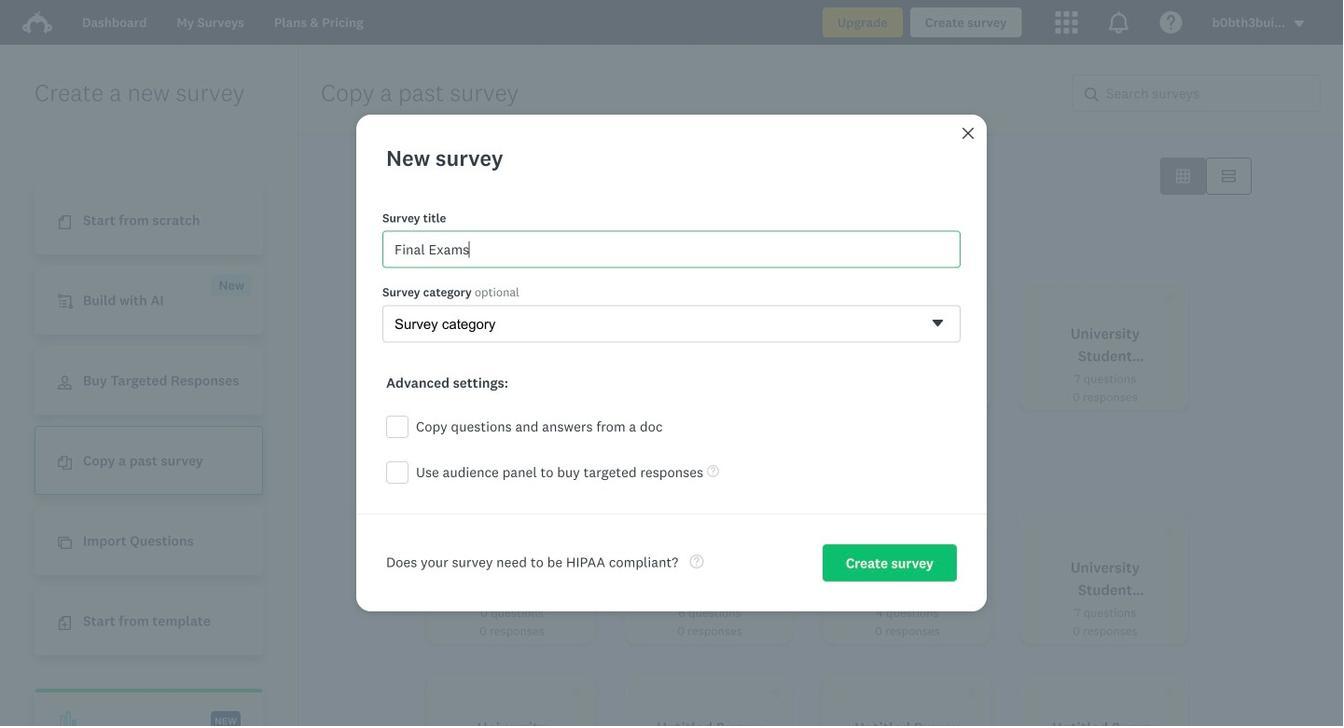 Task type: locate. For each thing, give the bounding box(es) containing it.
help image
[[707, 465, 719, 477], [690, 555, 704, 569]]

0 vertical spatial help image
[[707, 465, 719, 477]]

dialog
[[356, 115, 987, 612]]

starfilled image
[[570, 291, 584, 305], [768, 291, 782, 305], [966, 525, 980, 539], [570, 686, 584, 700], [768, 686, 782, 700]]

Search surveys field
[[1099, 76, 1320, 111]]

brand logo image
[[22, 7, 52, 37], [22, 11, 52, 34]]

notification center icon image
[[1108, 11, 1130, 34]]

document image
[[58, 216, 72, 230]]

dropdown arrow icon image
[[1293, 17, 1306, 30], [1295, 21, 1304, 27]]

products icon image
[[1056, 11, 1078, 34], [1056, 11, 1078, 34]]

starfilled image
[[1163, 291, 1177, 305], [1163, 525, 1177, 539], [966, 686, 980, 700], [1163, 686, 1177, 700]]

close image
[[963, 128, 974, 139]]

1 vertical spatial help image
[[690, 555, 704, 569]]

close image
[[961, 126, 976, 141]]



Task type: vqa. For each thing, say whether or not it's contained in the screenshot.
Help "icon"
yes



Task type: describe. For each thing, give the bounding box(es) containing it.
documentclone image
[[58, 456, 72, 470]]

help icon image
[[1160, 11, 1183, 34]]

textboxmultiple image
[[1222, 169, 1236, 183]]

clone image
[[58, 537, 72, 551]]

1 horizontal spatial help image
[[707, 465, 719, 477]]

user image
[[58, 376, 72, 390]]

2 brand logo image from the top
[[22, 11, 52, 34]]

documentplus image
[[58, 617, 72, 631]]

grid image
[[1176, 169, 1190, 183]]

1 brand logo image from the top
[[22, 7, 52, 37]]

search image
[[1085, 88, 1099, 102]]

0 horizontal spatial help image
[[690, 555, 704, 569]]

Survey name field
[[382, 231, 961, 268]]



